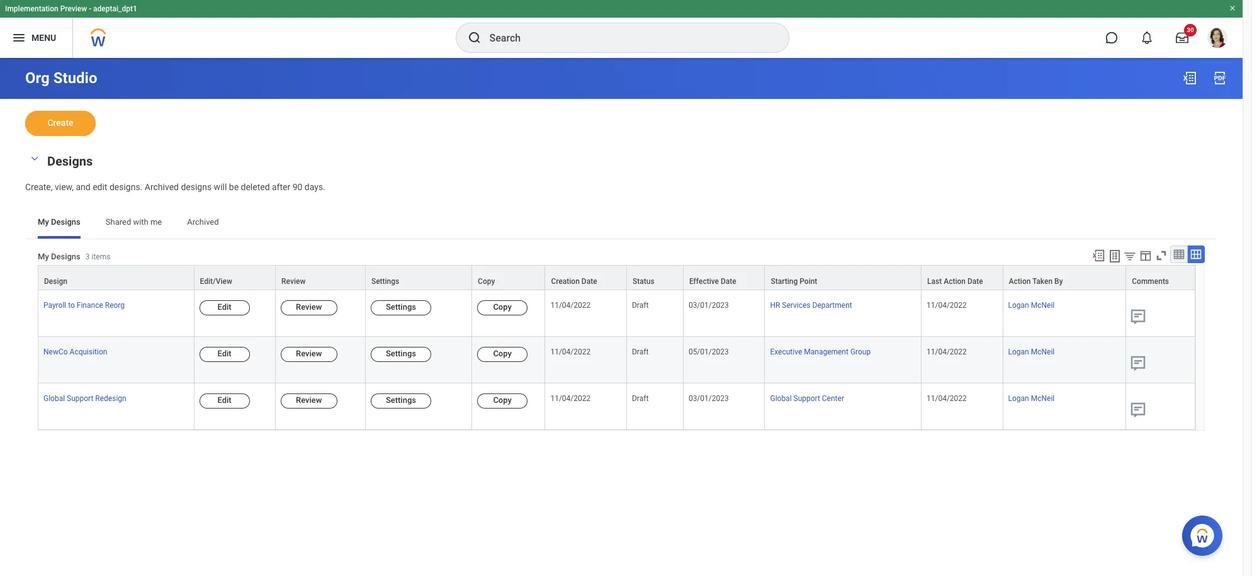 Task type: locate. For each thing, give the bounding box(es) containing it.
2 vertical spatial edit
[[218, 395, 232, 405]]

tab list
[[25, 208, 1218, 239]]

effective date button
[[684, 266, 765, 290]]

1 vertical spatial 03/01/2023
[[689, 394, 729, 403]]

1 vertical spatial my
[[38, 252, 49, 261]]

review
[[282, 277, 306, 286], [296, 302, 322, 312], [296, 349, 322, 358], [296, 395, 322, 405]]

draft for hr services department
[[632, 301, 649, 310]]

last
[[928, 277, 942, 286]]

1 vertical spatial designs
[[51, 217, 80, 227]]

my down create,
[[38, 217, 49, 227]]

mcneil for executive management group
[[1031, 348, 1055, 356]]

3 draft from the top
[[632, 394, 649, 403]]

edit
[[218, 302, 232, 312], [218, 349, 232, 358], [218, 395, 232, 405]]

1 vertical spatial activity stream image
[[1129, 354, 1148, 373]]

support left redesign
[[67, 394, 93, 403]]

1 settings button from the top
[[371, 300, 431, 315]]

toolbar
[[1086, 245, 1205, 265]]

activity stream image for executive management group
[[1129, 354, 1148, 373]]

designs up view,
[[47, 154, 93, 169]]

creation
[[551, 277, 580, 286]]

2 logan mcneil from the top
[[1009, 348, 1055, 356]]

1 edit button from the top
[[199, 300, 250, 315]]

row
[[38, 265, 1196, 291], [38, 290, 1196, 337], [38, 337, 1196, 384], [38, 384, 1196, 430]]

export to excel image left export to worksheets 'icon'
[[1092, 249, 1106, 262]]

2 vertical spatial designs
[[51, 252, 80, 261]]

1 review button from the top
[[281, 300, 337, 315]]

1 vertical spatial draft
[[632, 348, 649, 356]]

0 vertical spatial review button
[[281, 300, 337, 315]]

archived inside tab list
[[187, 217, 219, 227]]

point
[[800, 277, 818, 286]]

reorg
[[105, 301, 125, 310]]

1 horizontal spatial date
[[721, 277, 737, 286]]

30
[[1187, 26, 1195, 33]]

0 vertical spatial edit
[[218, 302, 232, 312]]

archived down designs
[[187, 217, 219, 227]]

expand table image
[[1190, 248, 1203, 261]]

date inside column header
[[582, 277, 597, 286]]

0 vertical spatial settings button
[[371, 300, 431, 315]]

creation date
[[551, 277, 597, 286]]

1 edit from the top
[[218, 302, 232, 312]]

global support redesign link
[[43, 392, 126, 403]]

my for my designs
[[38, 217, 49, 227]]

11/04/2022
[[551, 301, 591, 310], [927, 301, 967, 310], [551, 348, 591, 356], [927, 348, 967, 356], [551, 394, 591, 403], [927, 394, 967, 403]]

to
[[68, 301, 75, 310]]

3 edit button from the top
[[199, 394, 250, 409]]

2 vertical spatial logan mcneil link
[[1009, 392, 1055, 403]]

-
[[89, 4, 91, 13]]

1 activity stream image from the top
[[1129, 307, 1148, 326]]

department
[[813, 301, 853, 310]]

newco acquisition
[[43, 348, 107, 356]]

1 horizontal spatial export to excel image
[[1183, 71, 1198, 86]]

draft
[[632, 301, 649, 310], [632, 348, 649, 356], [632, 394, 649, 403]]

view,
[[55, 182, 74, 192]]

activity stream image up activity stream image
[[1129, 354, 1148, 373]]

copy
[[478, 277, 495, 286], [493, 302, 512, 312], [493, 349, 512, 358], [493, 395, 512, 405]]

my
[[38, 217, 49, 227], [38, 252, 49, 261]]

2 vertical spatial draft
[[632, 394, 649, 403]]

0 vertical spatial designs
[[47, 154, 93, 169]]

org studio main content
[[0, 58, 1243, 476]]

edit button for payroll to finance reorg
[[199, 300, 250, 315]]

logan for global support center
[[1009, 394, 1030, 403]]

1 horizontal spatial support
[[794, 394, 820, 403]]

global
[[43, 394, 65, 403], [770, 394, 792, 403]]

2 03/01/2023 from the top
[[689, 394, 729, 403]]

starting point column header
[[765, 265, 922, 291]]

0 horizontal spatial export to excel image
[[1092, 249, 1106, 262]]

0 vertical spatial activity stream image
[[1129, 307, 1148, 326]]

shared
[[106, 217, 131, 227]]

0 horizontal spatial date
[[582, 277, 597, 286]]

0 vertical spatial copy button
[[477, 300, 528, 315]]

edit button
[[199, 300, 250, 315], [199, 347, 250, 362], [199, 394, 250, 409]]

starting point
[[771, 277, 818, 286]]

0 vertical spatial archived
[[145, 182, 179, 192]]

executive management group link
[[770, 345, 871, 356]]

1 draft from the top
[[632, 301, 649, 310]]

1 copy button from the top
[[477, 300, 528, 315]]

date
[[582, 277, 597, 286], [721, 277, 737, 286], [968, 277, 984, 286]]

days.
[[305, 182, 325, 192]]

0 vertical spatial 03/01/2023
[[689, 301, 729, 310]]

mcneil for global support center
[[1031, 394, 1055, 403]]

03/01/2023
[[689, 301, 729, 310], [689, 394, 729, 403]]

1 logan mcneil from the top
[[1009, 301, 1055, 310]]

global down newco
[[43, 394, 65, 403]]

export to excel image left the view printable version (pdf) image
[[1183, 71, 1198, 86]]

2 draft from the top
[[632, 348, 649, 356]]

logan
[[1009, 301, 1030, 310], [1009, 348, 1030, 356], [1009, 394, 1030, 403]]

settings button
[[366, 266, 472, 290]]

3 mcneil from the top
[[1031, 394, 1055, 403]]

1 mcneil from the top
[[1031, 301, 1055, 310]]

1 vertical spatial mcneil
[[1031, 348, 1055, 356]]

0 vertical spatial draft
[[632, 301, 649, 310]]

1 vertical spatial logan mcneil link
[[1009, 345, 1055, 356]]

1 vertical spatial copy button
[[477, 347, 528, 362]]

activity stream image
[[1129, 401, 1148, 419]]

2 activity stream image from the top
[[1129, 354, 1148, 373]]

2 logan from the top
[[1009, 348, 1030, 356]]

2 vertical spatial review button
[[281, 394, 337, 409]]

2 edit button from the top
[[199, 347, 250, 362]]

settings inside popup button
[[371, 277, 399, 286]]

2 date from the left
[[721, 277, 737, 286]]

1 row from the top
[[38, 265, 1196, 291]]

date right last
[[968, 277, 984, 286]]

1 vertical spatial edit
[[218, 349, 232, 358]]

1 vertical spatial review button
[[281, 347, 337, 362]]

1 horizontal spatial global
[[770, 394, 792, 403]]

3 edit from the top
[[218, 395, 232, 405]]

2 row from the top
[[38, 290, 1196, 337]]

org
[[25, 69, 50, 87]]

03/01/2023 for global support center
[[689, 394, 729, 403]]

2 vertical spatial logan mcneil
[[1009, 394, 1055, 403]]

my inside tab list
[[38, 217, 49, 227]]

designs inside tab list
[[51, 217, 80, 227]]

create,
[[25, 182, 53, 192]]

effective date
[[690, 277, 737, 286]]

2 logan mcneil link from the top
[[1009, 345, 1055, 356]]

copy button for global support center
[[477, 394, 528, 409]]

action right last
[[944, 277, 966, 286]]

3 logan from the top
[[1009, 394, 1030, 403]]

0 horizontal spatial global
[[43, 394, 65, 403]]

logan mcneil
[[1009, 301, 1055, 310], [1009, 348, 1055, 356], [1009, 394, 1055, 403]]

1 date from the left
[[582, 277, 597, 286]]

0 horizontal spatial action
[[944, 277, 966, 286]]

designs button
[[47, 154, 93, 169]]

3 review button from the top
[[281, 394, 337, 409]]

0 vertical spatial logan mcneil
[[1009, 301, 1055, 310]]

1 my from the top
[[38, 217, 49, 227]]

copy button
[[477, 300, 528, 315], [477, 347, 528, 362], [477, 394, 528, 409]]

0 vertical spatial logan mcneil link
[[1009, 298, 1055, 310]]

2 global from the left
[[770, 394, 792, 403]]

2 vertical spatial copy button
[[477, 394, 528, 409]]

03/01/2023 down "effective date"
[[689, 301, 729, 310]]

date for effective date
[[721, 277, 737, 286]]

activity stream image down the comments
[[1129, 307, 1148, 326]]

0 vertical spatial mcneil
[[1031, 301, 1055, 310]]

03/01/2023 down 05/01/2023
[[689, 394, 729, 403]]

date right effective
[[721, 277, 737, 286]]

logan mcneil for executive management group
[[1009, 348, 1055, 356]]

my for my designs 3 items
[[38, 252, 49, 261]]

1 global from the left
[[43, 394, 65, 403]]

settings button for payroll to finance reorg
[[371, 300, 431, 315]]

0 vertical spatial edit button
[[199, 300, 250, 315]]

2 support from the left
[[794, 394, 820, 403]]

2 vertical spatial edit button
[[199, 394, 250, 409]]

management
[[804, 348, 849, 356]]

3 logan mcneil from the top
[[1009, 394, 1055, 403]]

creation date button
[[546, 266, 627, 290]]

1 vertical spatial logan
[[1009, 348, 1030, 356]]

30 button
[[1169, 24, 1197, 52]]

2 mcneil from the top
[[1031, 348, 1055, 356]]

0 vertical spatial my
[[38, 217, 49, 227]]

finance
[[77, 301, 103, 310]]

1 support from the left
[[67, 394, 93, 403]]

date right creation
[[582, 277, 597, 286]]

after
[[272, 182, 290, 192]]

with
[[133, 217, 148, 227]]

table image
[[1173, 248, 1186, 261]]

activity stream image
[[1129, 307, 1148, 326], [1129, 354, 1148, 373]]

2 action from the left
[[1009, 277, 1031, 286]]

1 horizontal spatial action
[[1009, 277, 1031, 286]]

action left taken
[[1009, 277, 1031, 286]]

me
[[150, 217, 162, 227]]

1 vertical spatial settings button
[[371, 347, 431, 362]]

logan mcneil link
[[1009, 298, 1055, 310], [1009, 345, 1055, 356], [1009, 392, 1055, 403]]

designs
[[181, 182, 212, 192]]

4 row from the top
[[38, 384, 1196, 430]]

0 horizontal spatial archived
[[145, 182, 179, 192]]

2 vertical spatial settings button
[[371, 394, 431, 409]]

3 logan mcneil link from the top
[[1009, 392, 1055, 403]]

1 horizontal spatial archived
[[187, 217, 219, 227]]

Search Workday  search field
[[490, 24, 763, 52]]

1 03/01/2023 from the top
[[689, 301, 729, 310]]

designs
[[47, 154, 93, 169], [51, 217, 80, 227], [51, 252, 80, 261]]

inbox large image
[[1176, 31, 1189, 44]]

1 vertical spatial edit button
[[199, 347, 250, 362]]

fullscreen image
[[1155, 249, 1169, 262]]

row containing design
[[38, 265, 1196, 291]]

shared with me
[[106, 217, 162, 227]]

1 logan mcneil link from the top
[[1009, 298, 1055, 310]]

draft for executive management group
[[632, 348, 649, 356]]

0 vertical spatial export to excel image
[[1183, 71, 1198, 86]]

my up design
[[38, 252, 49, 261]]

archived left designs
[[145, 182, 179, 192]]

global for global support center
[[770, 394, 792, 403]]

close environment banner image
[[1229, 4, 1237, 12]]

logan for hr services department
[[1009, 301, 1030, 310]]

org studio
[[25, 69, 97, 87]]

by
[[1055, 277, 1063, 286]]

notifications large image
[[1141, 31, 1154, 44]]

last action date
[[928, 277, 984, 286]]

0 vertical spatial logan
[[1009, 301, 1030, 310]]

2 vertical spatial mcneil
[[1031, 394, 1055, 403]]

implementation preview -   adeptai_dpt1
[[5, 4, 137, 13]]

mcneil for hr services department
[[1031, 301, 1055, 310]]

3
[[86, 253, 90, 261]]

settings button
[[371, 300, 431, 315], [371, 347, 431, 362], [371, 394, 431, 409]]

2 horizontal spatial date
[[968, 277, 984, 286]]

status
[[633, 277, 655, 286]]

review button
[[281, 300, 337, 315], [281, 347, 337, 362], [281, 394, 337, 409]]

export to excel image
[[1183, 71, 1198, 86], [1092, 249, 1106, 262]]

1 logan from the top
[[1009, 301, 1030, 310]]

2 my from the top
[[38, 252, 49, 261]]

designs down view,
[[51, 217, 80, 227]]

settings
[[371, 277, 399, 286], [386, 302, 416, 312], [386, 349, 416, 358], [386, 395, 416, 405]]

taken
[[1033, 277, 1053, 286]]

1 vertical spatial logan mcneil
[[1009, 348, 1055, 356]]

edit for global support redesign
[[218, 395, 232, 405]]

action
[[944, 277, 966, 286], [1009, 277, 1031, 286]]

view printable version (pdf) image
[[1213, 71, 1228, 86]]

2 vertical spatial logan
[[1009, 394, 1030, 403]]

archived
[[145, 182, 179, 192], [187, 217, 219, 227]]

1 vertical spatial export to excel image
[[1092, 249, 1106, 262]]

1 vertical spatial archived
[[187, 217, 219, 227]]

2 copy button from the top
[[477, 347, 528, 362]]

tab list containing my designs
[[25, 208, 1218, 239]]

3 copy button from the top
[[477, 394, 528, 409]]

90
[[293, 182, 303, 192]]

creation date column header
[[546, 265, 627, 291]]

3 settings button from the top
[[371, 394, 431, 409]]

implementation
[[5, 4, 58, 13]]

support left center
[[794, 394, 820, 403]]

my designs
[[38, 217, 80, 227]]

logan for executive management group
[[1009, 348, 1030, 356]]

hr services department
[[770, 301, 853, 310]]

group
[[851, 348, 871, 356]]

logan mcneil link for hr services department
[[1009, 298, 1055, 310]]

payroll to finance reorg link
[[43, 298, 125, 310]]

global down the executive
[[770, 394, 792, 403]]

designs left 3
[[51, 252, 80, 261]]

0 horizontal spatial support
[[67, 394, 93, 403]]



Task type: vqa. For each thing, say whether or not it's contained in the screenshot.
the bottom 19 Jun
no



Task type: describe. For each thing, give the bounding box(es) containing it.
global support center
[[770, 394, 844, 403]]

export to excel image for the view printable version (pdf) image
[[1183, 71, 1198, 86]]

designs.
[[110, 182, 143, 192]]

studio
[[53, 69, 97, 87]]

logan mcneil for global support center
[[1009, 394, 1055, 403]]

newco acquisition link
[[43, 345, 107, 356]]

deleted
[[241, 182, 270, 192]]

review button for payroll to finance reorg
[[281, 300, 337, 315]]

support for redesign
[[67, 394, 93, 403]]

redesign
[[95, 394, 126, 403]]

2 edit from the top
[[218, 349, 232, 358]]

edit for payroll to finance reorg
[[218, 302, 232, 312]]

executive
[[770, 348, 803, 356]]

justify image
[[11, 30, 26, 45]]

edit/view button
[[194, 266, 275, 290]]

edit button for global support redesign
[[199, 394, 250, 409]]

comments button
[[1127, 266, 1195, 290]]

archived inside designs group
[[145, 182, 179, 192]]

action taken by
[[1009, 277, 1063, 286]]

status button
[[627, 266, 683, 290]]

designs for my designs
[[51, 217, 80, 227]]

create
[[47, 118, 73, 128]]

copy button for hr services department
[[477, 300, 528, 315]]

menu banner
[[0, 0, 1243, 58]]

export to worksheets image
[[1108, 249, 1123, 264]]

review button
[[276, 266, 365, 290]]

center
[[822, 394, 844, 403]]

global support redesign
[[43, 394, 126, 403]]

menu button
[[0, 18, 73, 58]]

select to filter grid data image
[[1124, 249, 1137, 262]]

executive management group
[[770, 348, 871, 356]]

newco
[[43, 348, 68, 356]]

03/01/2023 for hr services department
[[689, 301, 729, 310]]

payroll to finance reorg
[[43, 301, 125, 310]]

review button for global support redesign
[[281, 394, 337, 409]]

edit/view
[[200, 277, 232, 286]]

edit
[[93, 182, 107, 192]]

designs inside group
[[47, 154, 93, 169]]

date for creation date
[[582, 277, 597, 286]]

2 settings button from the top
[[371, 347, 431, 362]]

05/01/2023
[[689, 348, 729, 356]]

export to excel image for export to worksheets 'icon'
[[1092, 249, 1106, 262]]

draft for global support center
[[632, 394, 649, 403]]

tab list inside org studio "main content"
[[25, 208, 1218, 239]]

payroll
[[43, 301, 66, 310]]

3 row from the top
[[38, 337, 1196, 384]]

effective
[[690, 277, 719, 286]]

starting
[[771, 277, 798, 286]]

profile logan mcneil image
[[1208, 28, 1228, 50]]

menu
[[31, 33, 56, 43]]

logan mcneil link for executive management group
[[1009, 345, 1055, 356]]

3 date from the left
[[968, 277, 984, 286]]

starting point button
[[765, 266, 921, 290]]

items
[[92, 253, 110, 261]]

and
[[76, 182, 90, 192]]

copy button
[[472, 266, 545, 290]]

last action date button
[[922, 266, 1003, 290]]

create, view, and edit designs. archived designs will be deleted after 90 days.
[[25, 182, 325, 192]]

toolbar inside org studio "main content"
[[1086, 245, 1205, 265]]

designs for my designs 3 items
[[51, 252, 80, 261]]

2 review button from the top
[[281, 347, 337, 362]]

logan mcneil link for global support center
[[1009, 392, 1055, 403]]

settings button for global support redesign
[[371, 394, 431, 409]]

services
[[782, 301, 811, 310]]

design button
[[38, 266, 194, 290]]

activity stream image for hr services department
[[1129, 307, 1148, 326]]

search image
[[467, 30, 482, 45]]

hr
[[770, 301, 781, 310]]

chevron down image
[[27, 154, 42, 163]]

copy inside popup button
[[478, 277, 495, 286]]

1 action from the left
[[944, 277, 966, 286]]

click to view/edit grid preferences image
[[1139, 249, 1153, 262]]

hr services department link
[[770, 298, 853, 310]]

design
[[44, 277, 67, 286]]

be
[[229, 182, 239, 192]]

adeptai_dpt1
[[93, 4, 137, 13]]

logan mcneil for hr services department
[[1009, 301, 1055, 310]]

preview
[[60, 4, 87, 13]]

designs group
[[25, 151, 1218, 193]]

action taken by button
[[1004, 266, 1126, 290]]

my designs 3 items
[[38, 252, 110, 261]]

review inside popup button
[[282, 277, 306, 286]]

create button
[[25, 111, 96, 136]]

support for center
[[794, 394, 820, 403]]

global for global support redesign
[[43, 394, 65, 403]]

will
[[214, 182, 227, 192]]

acquisition
[[70, 348, 107, 356]]

comments
[[1132, 277, 1170, 286]]

global support center link
[[770, 392, 844, 403]]



